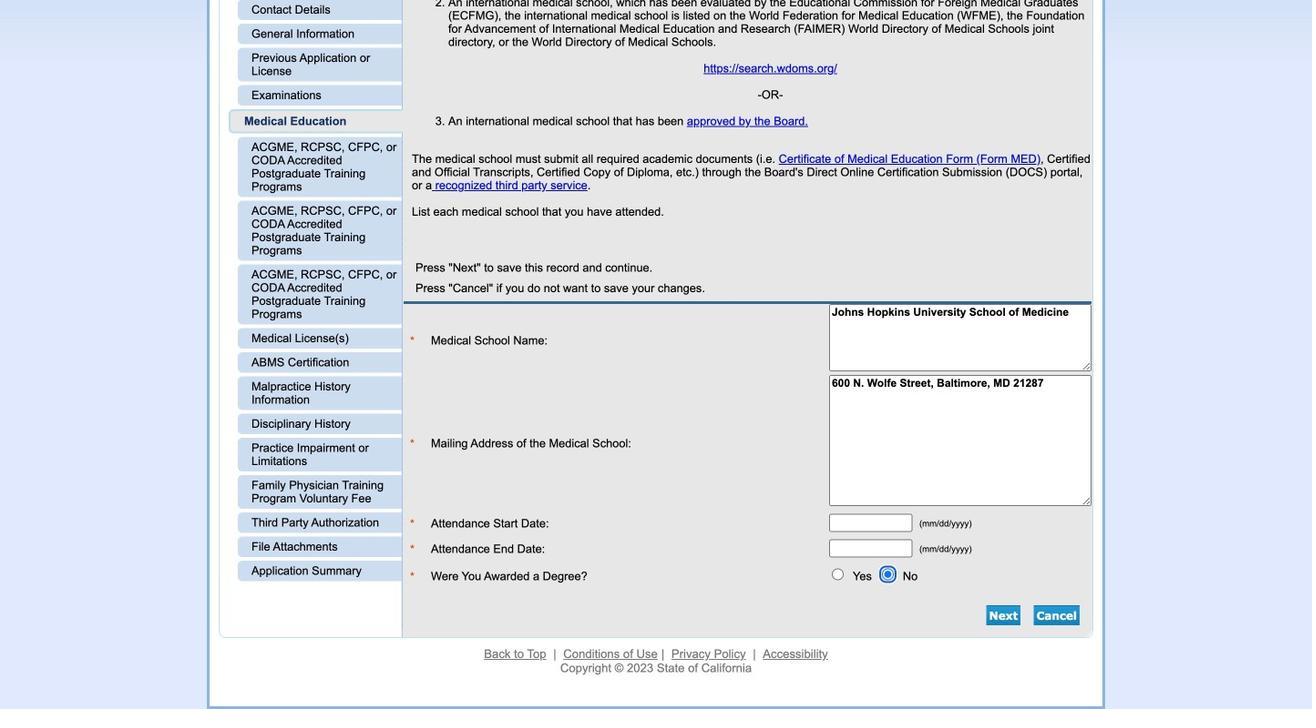 Task type: locate. For each thing, give the bounding box(es) containing it.
  radio
[[882, 569, 894, 581]]

None text field
[[829, 375, 1092, 507]]

None text field
[[829, 304, 1092, 372], [829, 514, 913, 532], [829, 540, 913, 558], [829, 304, 1092, 372], [829, 514, 913, 532], [829, 540, 913, 558]]

  radio
[[832, 569, 844, 581]]

None submit
[[986, 606, 1021, 626], [1034, 606, 1080, 626], [986, 606, 1021, 626], [1034, 606, 1080, 626]]



Task type: vqa. For each thing, say whether or not it's contained in the screenshot.
State of California BreEZe image
no



